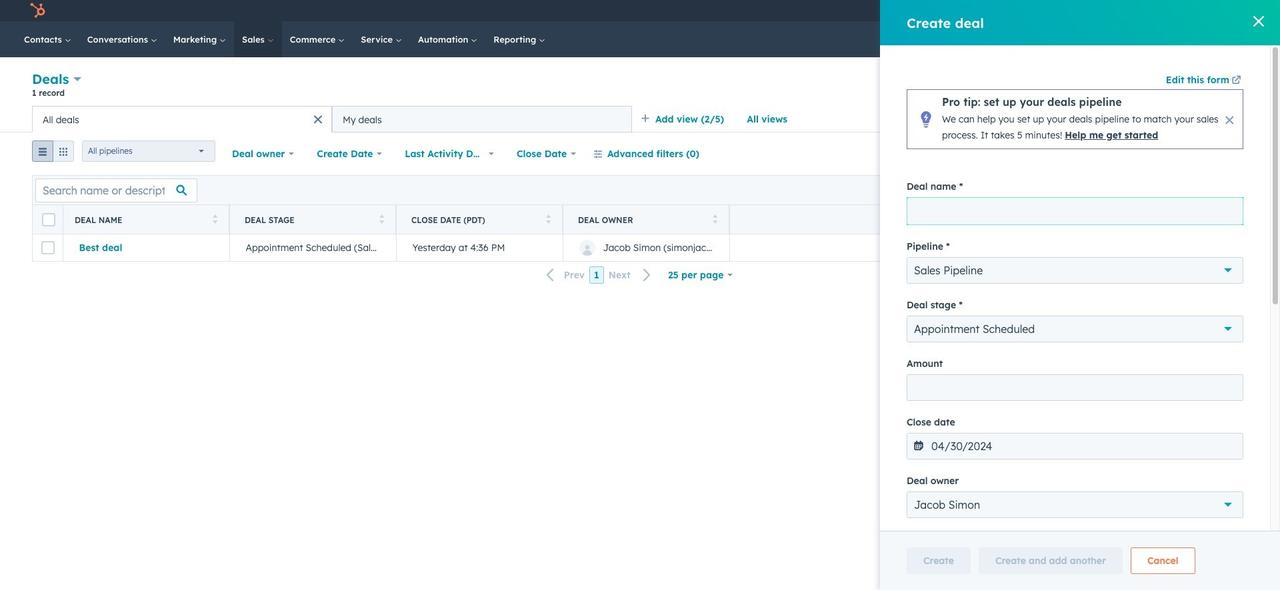 Task type: vqa. For each thing, say whether or not it's contained in the screenshot.
caret icon within Knowledge base search dropdown button
no



Task type: locate. For each thing, give the bounding box(es) containing it.
2 press to sort. image from the left
[[713, 214, 718, 224]]

press to sort. image
[[212, 214, 217, 224], [546, 214, 551, 224], [1231, 214, 1236, 224]]

jacob simon image
[[1185, 5, 1197, 17]]

1 horizontal spatial press to sort. image
[[546, 214, 551, 224]]

menu
[[987, 0, 1264, 21]]

2 press to sort. image from the left
[[546, 214, 551, 224]]

2 press to sort. element from the left
[[379, 214, 384, 226]]

3 press to sort. image from the left
[[1231, 214, 1236, 224]]

1 horizontal spatial press to sort. image
[[713, 214, 718, 224]]

press to sort. image for 3rd press to sort. element from right
[[546, 214, 551, 224]]

Search name or description search field
[[35, 178, 197, 202]]

0 horizontal spatial press to sort. image
[[379, 214, 384, 224]]

4 press to sort. element from the left
[[713, 214, 718, 226]]

banner
[[32, 69, 1248, 106]]

Search HubSpot search field
[[1093, 28, 1234, 51]]

press to sort. image for fifth press to sort. element
[[1231, 214, 1236, 224]]

press to sort. element
[[212, 214, 217, 226], [379, 214, 384, 226], [546, 214, 551, 226], [713, 214, 718, 226], [1231, 214, 1236, 226]]

group
[[32, 141, 74, 167]]

press to sort. image
[[379, 214, 384, 224], [713, 214, 718, 224]]

1 press to sort. image from the left
[[212, 214, 217, 224]]

0 horizontal spatial press to sort. image
[[212, 214, 217, 224]]

2 horizontal spatial press to sort. image
[[1231, 214, 1236, 224]]



Task type: describe. For each thing, give the bounding box(es) containing it.
marketplaces image
[[1084, 6, 1096, 18]]

press to sort. image for first press to sort. element from the left
[[212, 214, 217, 224]]

pagination navigation
[[539, 267, 659, 284]]

1 press to sort. element from the left
[[212, 214, 217, 226]]

5 press to sort. element from the left
[[1231, 214, 1236, 226]]

1 press to sort. image from the left
[[379, 214, 384, 224]]

3 press to sort. element from the left
[[546, 214, 551, 226]]



